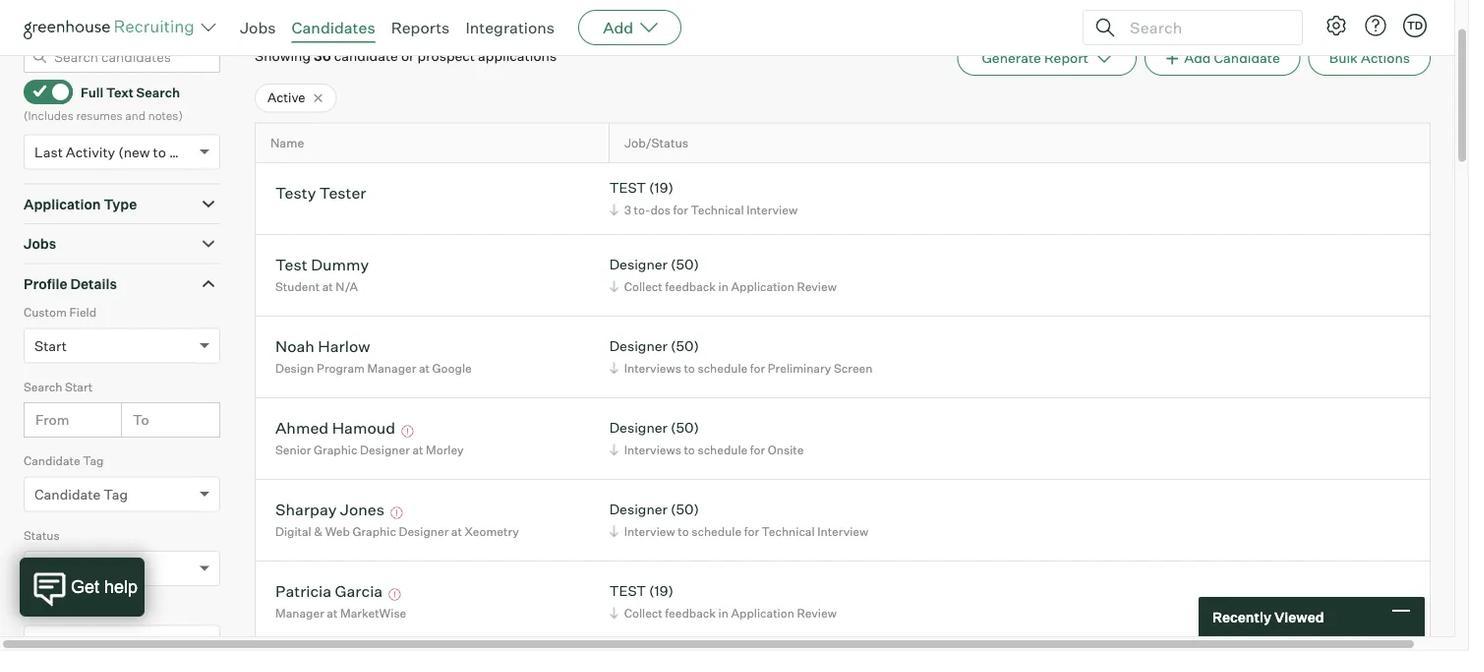 Task type: vqa. For each thing, say whether or not it's contained in the screenshot.
Actions
yes



Task type: describe. For each thing, give the bounding box(es) containing it.
test dummy student at n/a
[[275, 255, 369, 294]]

technical for (19)
[[691, 203, 744, 218]]

1 vertical spatial graphic
[[353, 525, 396, 539]]

test (19) 3 to-dos for technical interview
[[610, 180, 798, 218]]

ahmed hamoud has been in onsite for more than 21 days image
[[399, 426, 417, 438]]

at down ahmed hamoud has been in onsite for more than 21 days icon
[[413, 443, 423, 458]]

testy tester link
[[275, 183, 366, 206]]

checkmark image
[[32, 85, 47, 99]]

interviews for designer (50) interviews to schedule for preliminary screen
[[624, 361, 682, 376]]

collect for designer
[[624, 280, 663, 294]]

search start
[[24, 380, 93, 395]]

old)
[[169, 144, 195, 161]]

jones
[[340, 500, 385, 520]]

Search candidates field
[[24, 41, 220, 73]]

test (19) collect feedback in application review
[[610, 583, 837, 621]]

marketwise
[[340, 606, 407, 621]]

3
[[624, 203, 632, 218]]

bulk actions
[[1330, 50, 1411, 67]]

and
[[125, 108, 146, 123]]

test
[[275, 255, 308, 275]]

application type
[[24, 196, 137, 213]]

36
[[314, 48, 331, 65]]

test for test (19) 3 to-dos for technical interview
[[610, 180, 646, 197]]

patricia garcia has been in application review for more than 5 days image
[[386, 589, 404, 601]]

designer (50) collect feedback in application review
[[610, 256, 837, 294]]

feedback for (50)
[[665, 280, 716, 294]]

interviews to schedule for preliminary screen link
[[607, 359, 878, 378]]

review for (50)
[[797, 280, 837, 294]]

details
[[70, 276, 117, 293]]

profile details
[[24, 276, 117, 293]]

web
[[325, 525, 350, 539]]

testy tester
[[275, 183, 366, 203]]

google
[[432, 361, 472, 376]]

0 vertical spatial tag
[[83, 454, 104, 469]]

rejection reason element
[[24, 601, 220, 651]]

0 vertical spatial application
[[24, 196, 101, 213]]

sharpay jones has been in technical interview for more than 14 days image
[[388, 508, 406, 520]]

for for designer (50) interviews to schedule for onsite
[[750, 443, 766, 458]]

add for add candidate
[[1185, 50, 1211, 67]]

senior
[[275, 443, 311, 458]]

full
[[81, 85, 103, 100]]

custom field element
[[24, 304, 220, 378]]

showing 36 candidate or prospect applications
[[255, 48, 557, 65]]

0 horizontal spatial interview
[[624, 525, 675, 539]]

patricia
[[275, 582, 332, 601]]

1 vertical spatial tag
[[104, 486, 128, 503]]

design
[[275, 361, 314, 376]]

0 vertical spatial jobs
[[240, 18, 276, 37]]

0 horizontal spatial manager
[[275, 606, 324, 621]]

start inside the custom field 'element'
[[34, 338, 67, 355]]

1 vertical spatial status
[[34, 560, 76, 578]]

harlow
[[318, 337, 370, 356]]

status element
[[24, 527, 220, 601]]

candidate
[[334, 48, 398, 65]]

designer (50) interviews to schedule for onsite
[[610, 420, 804, 458]]

screen
[[834, 361, 873, 376]]

designer for designer (50) interviews to schedule for onsite
[[610, 420, 668, 437]]

to for designer (50) interviews to schedule for preliminary screen
[[684, 361, 695, 376]]

type
[[104, 196, 137, 213]]

to for designer (50) interview to schedule for technical interview
[[678, 525, 689, 539]]

manager at marketwise
[[275, 606, 407, 621]]

start option
[[34, 338, 67, 355]]

noah
[[275, 337, 315, 356]]

name
[[271, 136, 304, 151]]

notes)
[[148, 108, 183, 123]]

rejection reason
[[24, 603, 119, 617]]

designer (50) interviews to schedule for preliminary screen
[[610, 338, 873, 376]]

ahmed hamoud link
[[275, 418, 395, 441]]

designer for designer (50) collect feedback in application review
[[610, 256, 668, 274]]

designer (50) interview to schedule for technical interview
[[610, 501, 869, 539]]

interviews for designer (50) interviews to schedule for onsite
[[624, 443, 682, 458]]

in for (19)
[[719, 606, 729, 621]]

senior graphic designer at morley
[[275, 443, 464, 458]]

td button
[[1400, 10, 1431, 41]]

0 vertical spatial status
[[24, 528, 60, 543]]

3 to-dos for technical interview link
[[607, 201, 803, 220]]

garcia
[[335, 582, 383, 601]]

0 vertical spatial candidate
[[1214, 50, 1281, 67]]

generate report
[[982, 50, 1089, 67]]

add candidate link
[[1145, 41, 1301, 76]]

at down patricia garcia link
[[327, 606, 338, 621]]

ahmed hamoud
[[275, 418, 395, 438]]

recently viewed
[[1213, 608, 1325, 625]]

recently
[[1213, 608, 1272, 625]]

in for (50)
[[719, 280, 729, 294]]

actions
[[1361, 50, 1411, 67]]

activity
[[66, 144, 115, 161]]

Search text field
[[1125, 13, 1285, 42]]

generate
[[982, 50, 1042, 67]]

collect for test
[[624, 606, 663, 621]]

at left xeometry
[[451, 525, 462, 539]]

integrations
[[466, 18, 555, 37]]

generate report button
[[958, 41, 1137, 76]]

schedule inside designer (50) interviews to schedule for preliminary screen
[[698, 361, 748, 376]]

sharpay jones link
[[275, 500, 385, 523]]

field
[[69, 306, 97, 320]]

xeometry
[[465, 525, 519, 539]]

candidates link
[[292, 18, 375, 37]]

digital
[[275, 525, 312, 539]]

collect feedback in application review link for designer (50)
[[607, 278, 842, 296]]

schedule for sharpay jones
[[692, 525, 742, 539]]

program
[[317, 361, 365, 376]]

hamoud
[[332, 418, 395, 438]]

last
[[34, 144, 63, 161]]

custom field
[[24, 306, 97, 320]]

bulk actions link
[[1309, 41, 1431, 76]]

to for designer (50) interviews to schedule for onsite
[[684, 443, 695, 458]]

0 vertical spatial candidate tag
[[24, 454, 104, 469]]

manager inside noah harlow design program manager at google
[[368, 361, 416, 376]]

0 horizontal spatial jobs
[[24, 236, 56, 253]]

candidate tag element
[[24, 452, 220, 527]]

2 vertical spatial candidate
[[34, 486, 101, 503]]



Task type: locate. For each thing, give the bounding box(es) containing it.
2 feedback from the top
[[665, 606, 716, 621]]

to up "designer (50) interview to schedule for technical interview" at the bottom of page
[[684, 443, 695, 458]]

td
[[1408, 19, 1424, 32]]

1 vertical spatial add
[[1185, 50, 1211, 67]]

student
[[275, 280, 320, 294]]

for left preliminary
[[750, 361, 766, 376]]

0 horizontal spatial add
[[603, 18, 634, 37]]

tag up status element
[[104, 486, 128, 503]]

jobs link
[[240, 18, 276, 37]]

2 (19) from the top
[[649, 583, 674, 600]]

(19) inside test (19) collect feedback in application review
[[649, 583, 674, 600]]

graphic down jones
[[353, 525, 396, 539]]

search up the from
[[24, 380, 62, 395]]

testy
[[275, 183, 316, 203]]

for inside 'test (19) 3 to-dos for technical interview'
[[673, 203, 689, 218]]

schedule for ahmed hamoud
[[698, 443, 748, 458]]

for for designer (50) interview to schedule for technical interview
[[744, 525, 759, 539]]

1 vertical spatial collect
[[624, 606, 663, 621]]

test inside test (19) collect feedback in application review
[[610, 583, 646, 600]]

1 review from the top
[[797, 280, 837, 294]]

add for add
[[603, 18, 634, 37]]

to inside designer (50) interviews to schedule for preliminary screen
[[684, 361, 695, 376]]

candidate reports are now available! apply filters and select "view in app" element
[[958, 41, 1137, 76]]

test dummy link
[[275, 255, 369, 278]]

0 vertical spatial collect feedback in application review link
[[607, 278, 842, 296]]

patricia garcia
[[275, 582, 383, 601]]

feedback inside test (19) collect feedback in application review
[[665, 606, 716, 621]]

for up test (19) collect feedback in application review
[[744, 525, 759, 539]]

(50) inside designer (50) collect feedback in application review
[[671, 256, 699, 274]]

0 vertical spatial technical
[[691, 203, 744, 218]]

application for designer
[[731, 280, 795, 294]]

1 horizontal spatial add
[[1185, 50, 1211, 67]]

1 vertical spatial technical
[[762, 525, 815, 539]]

tag
[[83, 454, 104, 469], [104, 486, 128, 503]]

text
[[106, 85, 134, 100]]

2 horizontal spatial interview
[[818, 525, 869, 539]]

designer inside designer (50) collect feedback in application review
[[610, 256, 668, 274]]

(50) inside "designer (50) interview to schedule for technical interview"
[[671, 501, 699, 519]]

in down interview to schedule for technical interview link on the bottom of the page
[[719, 606, 729, 621]]

0 horizontal spatial technical
[[691, 203, 744, 218]]

feedback down 3 to-dos for technical interview link at the top of the page
[[665, 280, 716, 294]]

(19) inside 'test (19) 3 to-dos for technical interview'
[[649, 180, 674, 197]]

sharpay jones
[[275, 500, 385, 520]]

reports
[[391, 18, 450, 37]]

start up the from
[[65, 380, 93, 395]]

1 horizontal spatial manager
[[368, 361, 416, 376]]

collect feedback in application review link for test (19)
[[607, 604, 842, 623]]

collect inside designer (50) collect feedback in application review
[[624, 280, 663, 294]]

application
[[24, 196, 101, 213], [731, 280, 795, 294], [731, 606, 795, 621]]

(50) up the interviews to schedule for preliminary screen link
[[671, 338, 699, 355]]

schedule inside "designer (50) interview to schedule for technical interview"
[[692, 525, 742, 539]]

reason
[[78, 603, 119, 617]]

sharpay
[[275, 500, 337, 520]]

1 vertical spatial candidate tag
[[34, 486, 128, 503]]

graphic down ahmed hamoud 'link'
[[314, 443, 358, 458]]

designer for designer (50) interview to schedule for technical interview
[[610, 501, 668, 519]]

custom
[[24, 306, 67, 320]]

bulk
[[1330, 50, 1358, 67]]

to left old)
[[153, 144, 166, 161]]

tester
[[320, 183, 366, 203]]

at left n/a on the top of page
[[322, 280, 333, 294]]

feedback
[[665, 280, 716, 294], [665, 606, 716, 621]]

2 vertical spatial schedule
[[692, 525, 742, 539]]

designer for designer (50) interviews to schedule for preliminary screen
[[610, 338, 668, 355]]

application inside test (19) collect feedback in application review
[[731, 606, 795, 621]]

for
[[673, 203, 689, 218], [750, 361, 766, 376], [750, 443, 766, 458], [744, 525, 759, 539]]

collect feedback in application review link
[[607, 278, 842, 296], [607, 604, 842, 623]]

jobs up showing
[[240, 18, 276, 37]]

for for test (19) 3 to-dos for technical interview
[[673, 203, 689, 218]]

(50) up interviews to schedule for onsite link
[[671, 420, 699, 437]]

(50) for designer (50) interview to schedule for technical interview
[[671, 501, 699, 519]]

active
[[268, 90, 305, 106]]

to inside "designer (50) interview to schedule for technical interview"
[[678, 525, 689, 539]]

1 in from the top
[[719, 280, 729, 294]]

integrations link
[[466, 18, 555, 37]]

1 interviews from the top
[[624, 361, 682, 376]]

2 (50) from the top
[[671, 338, 699, 355]]

2 vertical spatial application
[[731, 606, 795, 621]]

1 horizontal spatial jobs
[[240, 18, 276, 37]]

1 test from the top
[[610, 180, 646, 197]]

showing
[[255, 48, 311, 65]]

dos
[[651, 203, 671, 218]]

(19) for test (19) collect feedback in application review
[[649, 583, 674, 600]]

technical for (50)
[[762, 525, 815, 539]]

(50) for designer (50) collect feedback in application review
[[671, 256, 699, 274]]

in inside designer (50) collect feedback in application review
[[719, 280, 729, 294]]

for left "onsite"
[[750, 443, 766, 458]]

(50) inside designer (50) interviews to schedule for preliminary screen
[[671, 338, 699, 355]]

greenhouse recruiting image
[[24, 16, 201, 39]]

start down custom
[[34, 338, 67, 355]]

manager down patricia
[[275, 606, 324, 621]]

tag down search start
[[83, 454, 104, 469]]

1 vertical spatial feedback
[[665, 606, 716, 621]]

0 vertical spatial search
[[136, 85, 180, 100]]

technical down "onsite"
[[762, 525, 815, 539]]

interviews inside designer (50) interviews to schedule for preliminary screen
[[624, 361, 682, 376]]

schedule up designer (50) interviews to schedule for onsite
[[698, 361, 748, 376]]

designer inside designer (50) interviews to schedule for onsite
[[610, 420, 668, 437]]

1 vertical spatial candidate
[[24, 454, 80, 469]]

viewed
[[1275, 608, 1325, 625]]

technical inside 'test (19) 3 to-dos for technical interview'
[[691, 203, 744, 218]]

1 (50) from the top
[[671, 256, 699, 274]]

graphic
[[314, 443, 358, 458], [353, 525, 396, 539]]

1 vertical spatial test
[[610, 583, 646, 600]]

report
[[1045, 50, 1089, 67]]

to up designer (50) interviews to schedule for onsite
[[684, 361, 695, 376]]

0 vertical spatial manager
[[368, 361, 416, 376]]

1 horizontal spatial technical
[[762, 525, 815, 539]]

for inside designer (50) interviews to schedule for onsite
[[750, 443, 766, 458]]

(50) inside designer (50) interviews to schedule for onsite
[[671, 420, 699, 437]]

1 vertical spatial search
[[24, 380, 62, 395]]

3 (50) from the top
[[671, 420, 699, 437]]

for for designer (50) interviews to schedule for preliminary screen
[[750, 361, 766, 376]]

designer inside designer (50) interviews to schedule for preliminary screen
[[610, 338, 668, 355]]

1 vertical spatial interviews
[[624, 443, 682, 458]]

status
[[24, 528, 60, 543], [34, 560, 76, 578]]

start
[[34, 338, 67, 355], [65, 380, 93, 395]]

at inside test dummy student at n/a
[[322, 280, 333, 294]]

0 vertical spatial interviews
[[624, 361, 682, 376]]

in up designer (50) interviews to schedule for preliminary screen
[[719, 280, 729, 294]]

0 vertical spatial test
[[610, 180, 646, 197]]

full text search (includes resumes and notes)
[[24, 85, 183, 123]]

or
[[401, 48, 415, 65]]

collect feedback in application review link down interview to schedule for technical interview link on the bottom of the page
[[607, 604, 842, 623]]

dummy
[[311, 255, 369, 275]]

0 vertical spatial in
[[719, 280, 729, 294]]

application down interview to schedule for technical interview link on the bottom of the page
[[731, 606, 795, 621]]

search up notes)
[[136, 85, 180, 100]]

1 (19) from the top
[[649, 180, 674, 197]]

2 interviews from the top
[[624, 443, 682, 458]]

1 collect feedback in application review link from the top
[[607, 278, 842, 296]]

jobs up profile
[[24, 236, 56, 253]]

review inside test (19) collect feedback in application review
[[797, 606, 837, 621]]

manager right program
[[368, 361, 416, 376]]

1 vertical spatial manager
[[275, 606, 324, 621]]

0 vertical spatial collect
[[624, 280, 663, 294]]

(19) for test (19) 3 to-dos for technical interview
[[649, 180, 674, 197]]

collect feedback in application review link up designer (50) interviews to schedule for preliminary screen
[[607, 278, 842, 296]]

digital & web graphic designer at xeometry
[[275, 525, 519, 539]]

collect inside test (19) collect feedback in application review
[[624, 606, 663, 621]]

0 vertical spatial start
[[34, 338, 67, 355]]

add
[[603, 18, 634, 37], [1185, 50, 1211, 67]]

last activity (new to old)
[[34, 144, 195, 161]]

application inside designer (50) collect feedback in application review
[[731, 280, 795, 294]]

last activity (new to old) option
[[34, 144, 195, 161]]

noah harlow design program manager at google
[[275, 337, 472, 376]]

applications
[[478, 48, 557, 65]]

schedule
[[698, 361, 748, 376], [698, 443, 748, 458], [692, 525, 742, 539]]

test inside 'test (19) 3 to-dos for technical interview'
[[610, 180, 646, 197]]

1 horizontal spatial search
[[136, 85, 180, 100]]

application down last
[[24, 196, 101, 213]]

(new
[[118, 144, 150, 161]]

for inside designer (50) interviews to schedule for preliminary screen
[[750, 361, 766, 376]]

add inside popup button
[[603, 18, 634, 37]]

feedback for (19)
[[665, 606, 716, 621]]

schedule up test (19) collect feedback in application review
[[692, 525, 742, 539]]

in
[[719, 280, 729, 294], [719, 606, 729, 621]]

onsite
[[768, 443, 804, 458]]

application for test
[[731, 606, 795, 621]]

to up test (19) collect feedback in application review
[[678, 525, 689, 539]]

rejection
[[24, 603, 76, 617]]

ahmed
[[275, 418, 329, 438]]

technical right dos at the top
[[691, 203, 744, 218]]

0 horizontal spatial search
[[24, 380, 62, 395]]

td button
[[1404, 14, 1427, 37]]

interview inside 'test (19) 3 to-dos for technical interview'
[[747, 203, 798, 218]]

to inside designer (50) interviews to schedule for onsite
[[684, 443, 695, 458]]

technical inside "designer (50) interview to schedule for technical interview"
[[762, 525, 815, 539]]

feedback inside designer (50) collect feedback in application review
[[665, 280, 716, 294]]

&
[[314, 525, 323, 539]]

noah harlow link
[[275, 337, 370, 359]]

morley
[[426, 443, 464, 458]]

feedback down interview to schedule for technical interview link on the bottom of the page
[[665, 606, 716, 621]]

add candidate
[[1185, 50, 1281, 67]]

2 review from the top
[[797, 606, 837, 621]]

interview for (50)
[[818, 525, 869, 539]]

2 collect from the top
[[624, 606, 663, 621]]

patricia garcia link
[[275, 582, 383, 604]]

job/status
[[625, 136, 689, 151]]

1 horizontal spatial interview
[[747, 203, 798, 218]]

schedule left "onsite"
[[698, 443, 748, 458]]

from
[[35, 412, 69, 429]]

2 collect feedback in application review link from the top
[[607, 604, 842, 623]]

2 test from the top
[[610, 583, 646, 600]]

review
[[797, 280, 837, 294], [797, 606, 837, 621]]

to for last activity (new to old)
[[153, 144, 166, 161]]

test
[[610, 180, 646, 197], [610, 583, 646, 600]]

interviews
[[624, 361, 682, 376], [624, 443, 682, 458]]

profile
[[24, 276, 67, 293]]

jobs
[[240, 18, 276, 37], [24, 236, 56, 253]]

configure image
[[1325, 14, 1349, 37]]

for right dos at the top
[[673, 203, 689, 218]]

1 vertical spatial application
[[731, 280, 795, 294]]

0 vertical spatial add
[[603, 18, 634, 37]]

review inside designer (50) collect feedback in application review
[[797, 280, 837, 294]]

1 vertical spatial in
[[719, 606, 729, 621]]

at left google
[[419, 361, 430, 376]]

preliminary
[[768, 361, 832, 376]]

4 (50) from the top
[[671, 501, 699, 519]]

for inside "designer (50) interview to schedule for technical interview"
[[744, 525, 759, 539]]

1 vertical spatial start
[[65, 380, 93, 395]]

to
[[133, 412, 149, 429]]

technical
[[691, 203, 744, 218], [762, 525, 815, 539]]

test for test (19) collect feedback in application review
[[610, 583, 646, 600]]

at inside noah harlow design program manager at google
[[419, 361, 430, 376]]

add button
[[579, 10, 682, 45]]

interview to schedule for technical interview link
[[607, 523, 874, 541]]

application up designer (50) interviews to schedule for preliminary screen
[[731, 280, 795, 294]]

to-
[[634, 203, 651, 218]]

2 in from the top
[[719, 606, 729, 621]]

1 vertical spatial review
[[797, 606, 837, 621]]

designer inside "designer (50) interview to schedule for technical interview"
[[610, 501, 668, 519]]

(50) for designer (50) interviews to schedule for onsite
[[671, 420, 699, 437]]

candidates
[[292, 18, 375, 37]]

1 feedback from the top
[[665, 280, 716, 294]]

0 vertical spatial schedule
[[698, 361, 748, 376]]

0 vertical spatial feedback
[[665, 280, 716, 294]]

(50) for designer (50) interviews to schedule for preliminary screen
[[671, 338, 699, 355]]

0 vertical spatial graphic
[[314, 443, 358, 458]]

schedule inside designer (50) interviews to schedule for onsite
[[698, 443, 748, 458]]

review for (19)
[[797, 606, 837, 621]]

search inside full text search (includes resumes and notes)
[[136, 85, 180, 100]]

1 collect from the top
[[624, 280, 663, 294]]

(50) down 3 to-dos for technical interview link at the top of the page
[[671, 256, 699, 274]]

reports link
[[391, 18, 450, 37]]

interviews inside designer (50) interviews to schedule for onsite
[[624, 443, 682, 458]]

0 vertical spatial (19)
[[649, 180, 674, 197]]

1 vertical spatial collect feedback in application review link
[[607, 604, 842, 623]]

search
[[136, 85, 180, 100], [24, 380, 62, 395]]

interview for (19)
[[747, 203, 798, 218]]

(50) up interview to schedule for technical interview link on the bottom of the page
[[671, 501, 699, 519]]

interviews to schedule for onsite link
[[607, 441, 809, 460]]

1 vertical spatial jobs
[[24, 236, 56, 253]]

0 vertical spatial review
[[797, 280, 837, 294]]

in inside test (19) collect feedback in application review
[[719, 606, 729, 621]]

1 vertical spatial schedule
[[698, 443, 748, 458]]

1 vertical spatial (19)
[[649, 583, 674, 600]]

(includes
[[24, 108, 74, 123]]



